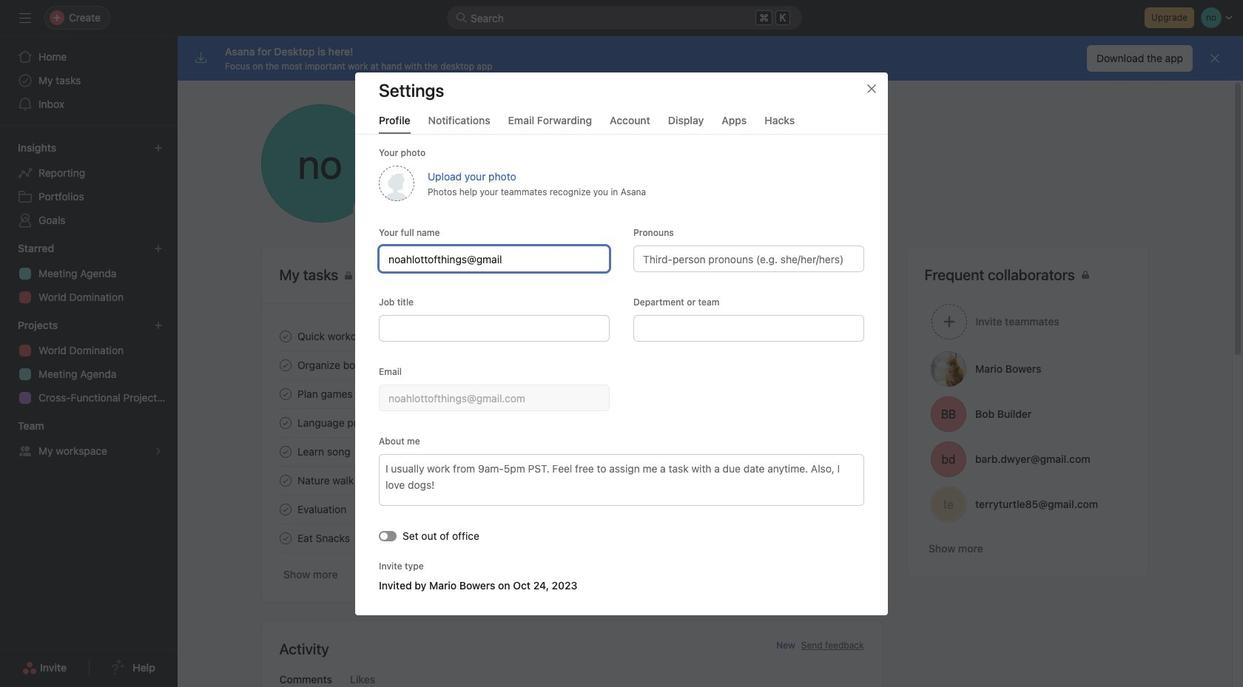 Task type: vqa. For each thing, say whether or not it's contained in the screenshot.
0 to the right
no



Task type: locate. For each thing, give the bounding box(es) containing it.
3 mark complete image from the top
[[276, 385, 294, 403]]

0 vertical spatial mark complete checkbox
[[276, 356, 294, 374]]

4 mark complete image from the top
[[276, 472, 294, 490]]

None text field
[[379, 245, 610, 272], [379, 315, 610, 342], [633, 315, 864, 342], [379, 384, 610, 411], [379, 245, 610, 272], [379, 315, 610, 342], [633, 315, 864, 342], [379, 384, 610, 411]]

mark complete image for 4th mark complete option from the bottom
[[276, 385, 294, 403]]

switch
[[379, 531, 397, 541]]

mark complete image
[[276, 414, 294, 432], [276, 443, 294, 461], [276, 529, 294, 547]]

2 vertical spatial mark complete checkbox
[[276, 443, 294, 461]]

2 vertical spatial mark complete image
[[276, 529, 294, 547]]

1 mark complete checkbox from the top
[[276, 356, 294, 374]]

mark complete image
[[276, 327, 294, 345], [276, 356, 294, 374], [276, 385, 294, 403], [276, 472, 294, 490], [276, 501, 294, 518]]

upload new photo image
[[261, 104, 379, 223], [379, 165, 414, 201]]

2 mark complete image from the top
[[276, 356, 294, 374]]

1 mark complete image from the top
[[276, 327, 294, 345]]

0 vertical spatial mark complete image
[[276, 414, 294, 432]]

Mark complete checkbox
[[276, 327, 294, 345], [276, 385, 294, 403], [276, 472, 294, 490], [276, 501, 294, 518], [276, 529, 294, 547]]

Mark complete checkbox
[[276, 356, 294, 374], [276, 414, 294, 432], [276, 443, 294, 461]]

I usually work from 9am-5pm PST. Feel free to assign me a task with a due date anytime. Also, I love dogs! text field
[[379, 454, 864, 506]]

3 mark complete image from the top
[[276, 529, 294, 547]]

3 mark complete checkbox from the top
[[276, 443, 294, 461]]

1 vertical spatial mark complete checkbox
[[276, 414, 294, 432]]

1 vertical spatial mark complete image
[[276, 443, 294, 461]]

5 mark complete checkbox from the top
[[276, 529, 294, 547]]

2 mark complete image from the top
[[276, 443, 294, 461]]

teams element
[[0, 413, 178, 466]]

mark complete image for first mark complete option from the top
[[276, 327, 294, 345]]

5 mark complete image from the top
[[276, 501, 294, 518]]



Task type: describe. For each thing, give the bounding box(es) containing it.
dismiss image
[[1209, 53, 1221, 64]]

1 mark complete checkbox from the top
[[276, 327, 294, 345]]

mark complete image for third mark complete option
[[276, 472, 294, 490]]

2 mark complete checkbox from the top
[[276, 385, 294, 403]]

1 mark complete image from the top
[[276, 414, 294, 432]]

4 mark complete checkbox from the top
[[276, 501, 294, 518]]

projects element
[[0, 312, 178, 413]]

2 mark complete checkbox from the top
[[276, 414, 294, 432]]

mark complete image for 4th mark complete option
[[276, 501, 294, 518]]

global element
[[0, 36, 178, 125]]

activity tab list
[[262, 672, 882, 687]]

insights element
[[0, 135, 178, 235]]

hide sidebar image
[[19, 12, 31, 24]]

mark complete image for third mark complete checkbox from the bottom of the page
[[276, 356, 294, 374]]

close image
[[866, 83, 878, 94]]

starred element
[[0, 235, 178, 312]]

prominent image
[[456, 12, 468, 24]]

3 mark complete checkbox from the top
[[276, 472, 294, 490]]

Third-person pronouns (e.g. she/her/hers) text field
[[633, 245, 864, 272]]



